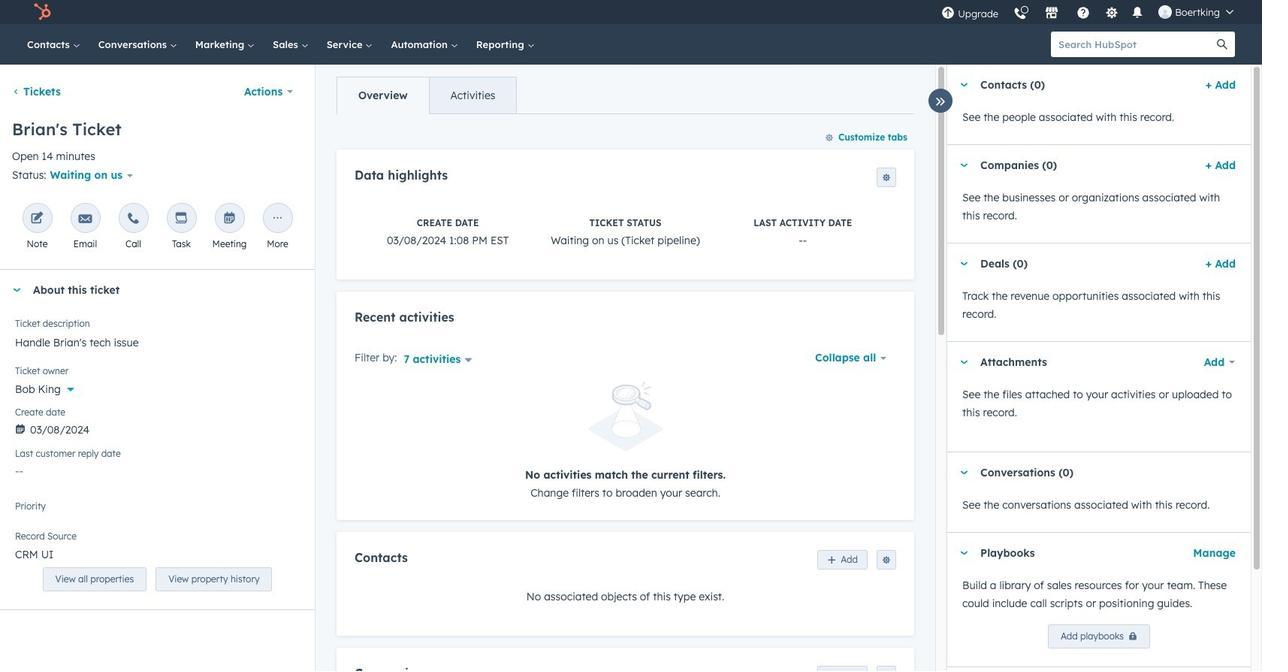 Task type: locate. For each thing, give the bounding box(es) containing it.
2 caret image from the top
[[960, 471, 969, 475]]

task image
[[175, 212, 188, 226]]

0 vertical spatial caret image
[[960, 360, 969, 364]]

navigation
[[337, 77, 517, 114]]

email image
[[79, 212, 92, 226]]

marketplaces image
[[1046, 7, 1059, 20]]

alert
[[355, 382, 897, 502]]

menu
[[934, 0, 1245, 24]]

caret image
[[960, 360, 969, 364], [960, 471, 969, 475], [960, 551, 969, 555]]

call image
[[127, 212, 140, 226]]

caret image
[[960, 83, 969, 87], [960, 163, 969, 167], [960, 262, 969, 266], [12, 289, 21, 292]]

None text field
[[15, 327, 300, 357]]

meeting image
[[223, 212, 236, 226]]

Search HubSpot search field
[[1052, 32, 1210, 57]]

1 vertical spatial caret image
[[960, 471, 969, 475]]

2 vertical spatial caret image
[[960, 551, 969, 555]]



Task type: vqa. For each thing, say whether or not it's contained in the screenshot.
navigation
yes



Task type: describe. For each thing, give the bounding box(es) containing it.
1 caret image from the top
[[960, 360, 969, 364]]

more image
[[271, 212, 284, 226]]

MM/DD/YYYY text field
[[15, 416, 300, 440]]

-- text field
[[15, 457, 300, 481]]

note image
[[30, 212, 44, 226]]

3 caret image from the top
[[960, 551, 969, 555]]

bob king image
[[1159, 5, 1173, 19]]



